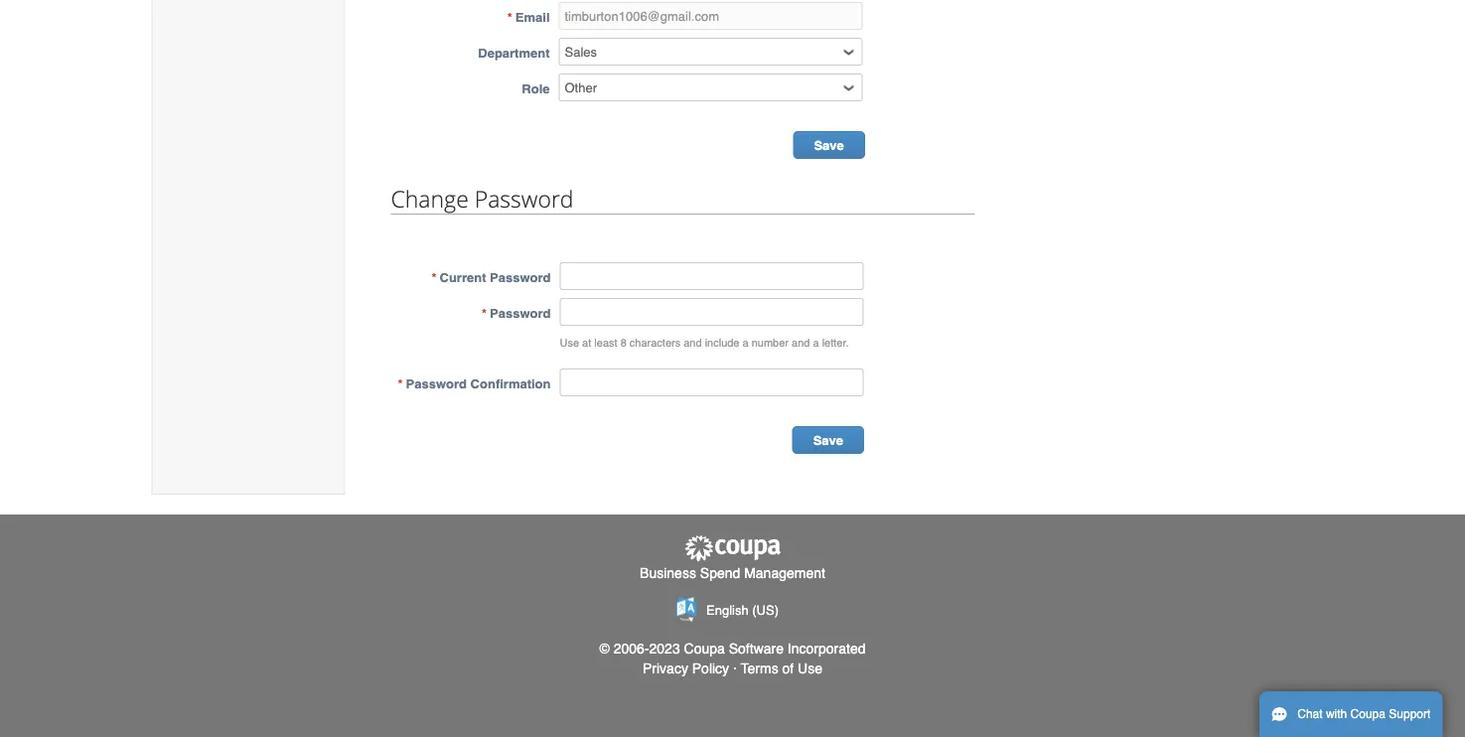 Task type: locate. For each thing, give the bounding box(es) containing it.
0 horizontal spatial use
[[560, 337, 579, 349]]

* for * current password
[[432, 270, 437, 285]]

0 horizontal spatial coupa
[[684, 641, 725, 657]]

email
[[516, 9, 550, 24]]

and right number
[[792, 337, 810, 349]]

chat with coupa support
[[1298, 708, 1431, 721]]

confirmation
[[471, 376, 551, 391]]

*
[[508, 9, 513, 24], [432, 270, 437, 285], [482, 306, 487, 320], [398, 376, 403, 391]]

english
[[707, 603, 749, 618]]

password for * password confirmation
[[406, 376, 467, 391]]

chat with coupa support button
[[1260, 692, 1443, 737]]

a left letter.
[[813, 337, 819, 349]]

1 horizontal spatial use
[[798, 661, 823, 677]]

1 horizontal spatial coupa
[[1351, 708, 1386, 721]]

2006-
[[614, 641, 649, 657]]

0 vertical spatial use
[[560, 337, 579, 349]]

use right of
[[798, 661, 823, 677]]

with
[[1327, 708, 1348, 721]]

0 vertical spatial save
[[814, 138, 845, 153]]

* email
[[508, 9, 550, 24]]

1 a from the left
[[743, 337, 749, 349]]

0 vertical spatial coupa
[[684, 641, 725, 657]]

department
[[478, 45, 550, 60]]

coupa right the with
[[1351, 708, 1386, 721]]

password left the confirmation
[[406, 376, 467, 391]]

and left include
[[684, 337, 702, 349]]

None password field
[[560, 262, 864, 290], [560, 298, 864, 326], [560, 369, 864, 397], [560, 262, 864, 290], [560, 298, 864, 326], [560, 369, 864, 397]]

current
[[440, 270, 486, 285]]

use left at on the left top
[[560, 337, 579, 349]]

1 vertical spatial coupa
[[1351, 708, 1386, 721]]

password
[[475, 183, 574, 214], [490, 270, 551, 285], [490, 306, 551, 320], [406, 376, 467, 391]]

a
[[743, 337, 749, 349], [813, 337, 819, 349]]

1 horizontal spatial a
[[813, 337, 819, 349]]

* current password
[[432, 270, 551, 285]]

8
[[621, 337, 627, 349]]

password down * current password
[[490, 306, 551, 320]]

coupa supplier portal image
[[683, 535, 783, 563]]

* password confirmation
[[398, 376, 551, 391]]

save
[[814, 138, 845, 153], [814, 433, 844, 448]]

and
[[684, 337, 702, 349], [792, 337, 810, 349]]

None text field
[[559, 2, 863, 30]]

coupa up policy
[[684, 641, 725, 657]]

change password
[[391, 183, 574, 214]]

coupa
[[684, 641, 725, 657], [1351, 708, 1386, 721]]

least
[[595, 337, 618, 349]]

save for current password
[[814, 433, 844, 448]]

business spend management
[[640, 565, 826, 581]]

software
[[729, 641, 784, 657]]

2023
[[649, 641, 680, 657]]

2 a from the left
[[813, 337, 819, 349]]

0 horizontal spatial and
[[684, 337, 702, 349]]

password for * password
[[490, 306, 551, 320]]

chat
[[1298, 708, 1323, 721]]

english (us)
[[707, 603, 779, 618]]

number
[[752, 337, 789, 349]]

privacy
[[643, 661, 689, 677]]

1 vertical spatial save
[[814, 433, 844, 448]]

password up * current password
[[475, 183, 574, 214]]

use
[[560, 337, 579, 349], [798, 661, 823, 677]]

0 horizontal spatial a
[[743, 337, 749, 349]]

a right include
[[743, 337, 749, 349]]

at
[[582, 337, 592, 349]]

1 vertical spatial save button
[[793, 426, 865, 454]]

1 horizontal spatial and
[[792, 337, 810, 349]]

0 vertical spatial save button
[[793, 131, 865, 159]]

save button
[[793, 131, 865, 159], [793, 426, 865, 454]]



Task type: describe. For each thing, give the bounding box(es) containing it.
business
[[640, 565, 697, 581]]

privacy policy
[[643, 661, 730, 677]]

of
[[783, 661, 794, 677]]

management
[[745, 565, 826, 581]]

save button for * current password
[[793, 426, 865, 454]]

password for change password
[[475, 183, 574, 214]]

* for * password confirmation
[[398, 376, 403, 391]]

privacy policy link
[[643, 661, 730, 677]]

terms of use
[[741, 661, 823, 677]]

(us)
[[753, 603, 779, 618]]

1 vertical spatial use
[[798, 661, 823, 677]]

use at least 8 characters and include a number and a letter.
[[560, 337, 849, 349]]

save button for * email
[[793, 131, 865, 159]]

terms of use link
[[741, 661, 823, 677]]

coupa inside chat with coupa support 'button'
[[1351, 708, 1386, 721]]

* for * password
[[482, 306, 487, 320]]

change
[[391, 183, 469, 214]]

2 and from the left
[[792, 337, 810, 349]]

spend
[[700, 565, 741, 581]]

role
[[522, 81, 550, 96]]

©
[[600, 641, 610, 657]]

include
[[705, 337, 740, 349]]

policy
[[692, 661, 730, 677]]

support
[[1390, 708, 1431, 721]]

* password
[[482, 306, 551, 320]]

password up * password on the left
[[490, 270, 551, 285]]

letter.
[[822, 337, 849, 349]]

terms
[[741, 661, 779, 677]]

characters
[[630, 337, 681, 349]]

© 2006-2023 coupa software incorporated
[[600, 641, 866, 657]]

* for * email
[[508, 9, 513, 24]]

1 and from the left
[[684, 337, 702, 349]]

save for email
[[814, 138, 845, 153]]

incorporated
[[788, 641, 866, 657]]



Task type: vqa. For each thing, say whether or not it's contained in the screenshot.
0
no



